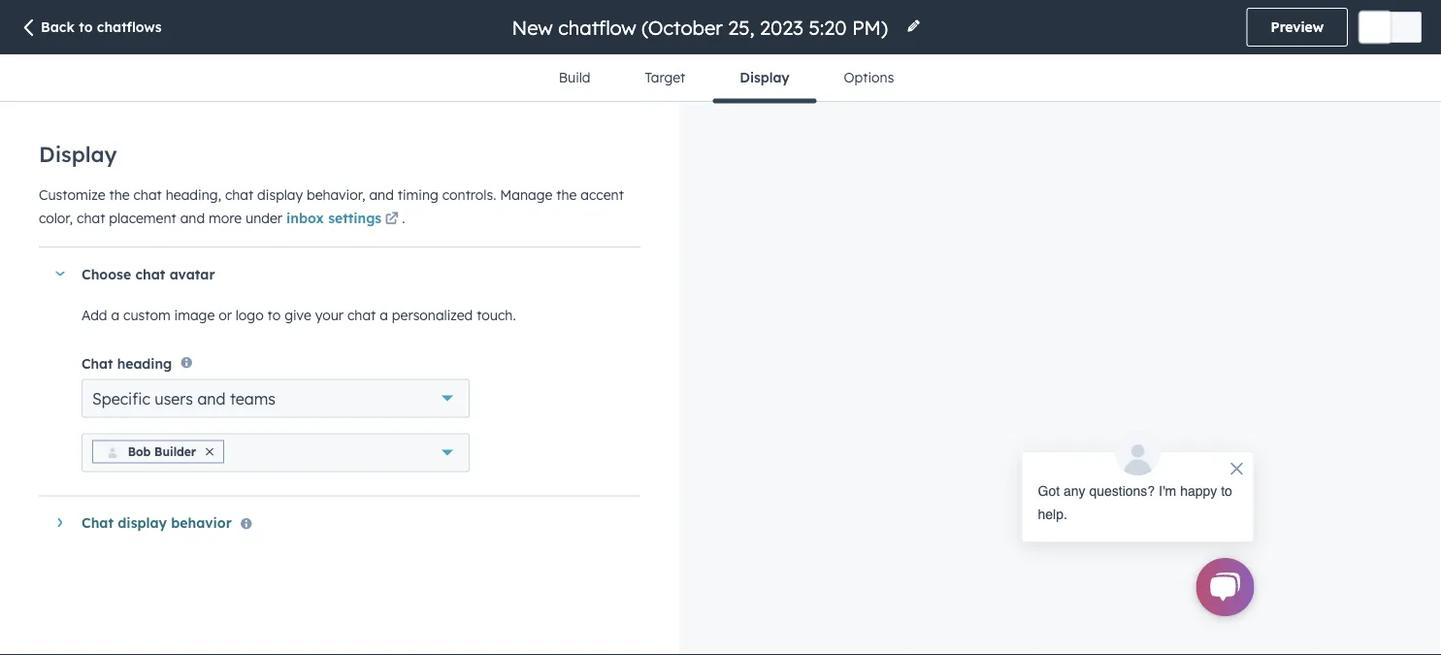 Task type: describe. For each thing, give the bounding box(es) containing it.
0 vertical spatial and
[[369, 186, 394, 203]]

2 the from the left
[[556, 186, 577, 203]]

display inside customize the chat heading, chat display behavior, and timing controls. manage the accent color, chat placement and more under
[[257, 186, 303, 203]]

got any questions? i'm happy to help. button
[[1021, 429, 1254, 543]]

choose chat avatar button
[[39, 247, 621, 300]]

options button
[[817, 54, 921, 101]]

options
[[844, 69, 894, 86]]

navigation containing build
[[531, 54, 921, 103]]

teams
[[230, 389, 276, 408]]

your
[[315, 307, 344, 324]]

more
[[209, 209, 242, 226]]

inbox settings
[[286, 209, 382, 226]]

chat inside dropdown button
[[135, 265, 165, 282]]

link opens in a new window image
[[385, 213, 399, 226]]

color,
[[39, 209, 73, 226]]

preview
[[1271, 18, 1324, 35]]

custom
[[123, 307, 170, 324]]

got any questions? i'm happy to help.
[[1038, 483, 1232, 522]]

logo
[[236, 307, 264, 324]]

chat for chat heading
[[82, 355, 113, 372]]

accent
[[581, 186, 624, 203]]

back
[[41, 18, 75, 35]]

1 horizontal spatial to
[[267, 307, 281, 324]]

timing
[[398, 186, 438, 203]]

happy
[[1180, 483, 1217, 499]]

chat up the more
[[225, 186, 253, 203]]

1 a from the left
[[111, 307, 119, 324]]

2 a from the left
[[380, 307, 388, 324]]

manage
[[500, 186, 553, 203]]

give
[[284, 307, 311, 324]]

display inside dropdown button
[[118, 514, 167, 531]]

behavior
[[171, 514, 232, 531]]

got
[[1038, 483, 1060, 499]]

chat for chat display behavior
[[82, 514, 114, 531]]

heading,
[[166, 186, 221, 203]]

add
[[82, 307, 107, 324]]

got any questions? i'm happy to help. status
[[1038, 479, 1238, 526]]

customize the chat heading, chat display behavior, and timing controls. manage the accent color, chat placement and more under
[[39, 186, 624, 226]]

1 vertical spatial and
[[180, 209, 205, 226]]

caret image for choose chat avatar dropdown button
[[54, 271, 66, 276]]

specific users and teams
[[92, 389, 276, 408]]

build button
[[531, 54, 618, 101]]

or
[[219, 307, 232, 324]]

chat display behavior
[[82, 514, 232, 531]]

specific users and teams button
[[82, 379, 470, 418]]

.
[[402, 209, 405, 226]]

display inside button
[[740, 69, 790, 86]]

choose chat avatar
[[82, 265, 215, 282]]

behavior,
[[307, 186, 365, 203]]

users
[[155, 389, 193, 408]]



Task type: vqa. For each thing, say whether or not it's contained in the screenshot.
the users
yes



Task type: locate. For each thing, give the bounding box(es) containing it.
1 the from the left
[[109, 186, 130, 203]]

target
[[645, 69, 685, 86]]

display
[[740, 69, 790, 86], [39, 141, 117, 167]]

chat heading
[[82, 355, 172, 372]]

questions?
[[1089, 483, 1155, 499]]

chat down customize at the left top of the page
[[77, 209, 105, 226]]

help.
[[1038, 507, 1067, 522]]

the up placement
[[109, 186, 130, 203]]

and up link opens in a new window icon
[[369, 186, 394, 203]]

chat inside dropdown button
[[82, 514, 114, 531]]

0 horizontal spatial the
[[109, 186, 130, 203]]

and down heading,
[[180, 209, 205, 226]]

builder
[[154, 444, 196, 459]]

a right add
[[111, 307, 119, 324]]

build
[[559, 69, 591, 86]]

1 vertical spatial chat
[[82, 514, 114, 531]]

0 vertical spatial chat
[[82, 355, 113, 372]]

1 horizontal spatial the
[[556, 186, 577, 203]]

specific
[[92, 389, 150, 408]]

0 horizontal spatial display
[[118, 514, 167, 531]]

None field
[[510, 14, 894, 40]]

placement
[[109, 209, 176, 226]]

1 vertical spatial to
[[267, 307, 281, 324]]

back to chatflows
[[41, 18, 162, 35]]

touch.
[[477, 307, 516, 324]]

the left 'accent'
[[556, 186, 577, 203]]

0 vertical spatial caret image
[[54, 271, 66, 276]]

1 horizontal spatial display
[[257, 186, 303, 203]]

display
[[257, 186, 303, 203], [118, 514, 167, 531]]

chat display behavior button
[[39, 496, 621, 549]]

customize
[[39, 186, 105, 203]]

1 horizontal spatial display
[[740, 69, 790, 86]]

inbox settings link
[[286, 208, 402, 231]]

i'm
[[1159, 483, 1176, 499]]

0 horizontal spatial display
[[39, 141, 117, 167]]

back to chatflows button
[[19, 18, 162, 39]]

a left personalized
[[380, 307, 388, 324]]

caret image inside choose chat avatar dropdown button
[[54, 271, 66, 276]]

to
[[79, 18, 93, 35], [267, 307, 281, 324], [1221, 483, 1232, 499]]

0 horizontal spatial to
[[79, 18, 93, 35]]

avatar
[[170, 265, 215, 282]]

the
[[109, 186, 130, 203], [556, 186, 577, 203]]

chat up custom
[[135, 265, 165, 282]]

chat up placement
[[133, 186, 162, 203]]

caret image left "choose"
[[54, 271, 66, 276]]

chat right your
[[347, 307, 376, 324]]

navigation
[[531, 54, 921, 103]]

and inside popup button
[[197, 389, 226, 408]]

any
[[1064, 483, 1086, 499]]

and
[[369, 186, 394, 203], [180, 209, 205, 226], [197, 389, 226, 408]]

1 vertical spatial display
[[39, 141, 117, 167]]

to inside button
[[79, 18, 93, 35]]

add a custom image or logo to give your chat a personalized touch.
[[82, 307, 516, 324]]

caret image
[[54, 271, 66, 276], [58, 517, 63, 528]]

display left the behavior on the bottom of the page
[[118, 514, 167, 531]]

to right back
[[79, 18, 93, 35]]

caret image left chat display behavior
[[58, 517, 63, 528]]

link opens in a new window image
[[385, 208, 399, 231]]

under
[[246, 209, 282, 226]]

1 horizontal spatial a
[[380, 307, 388, 324]]

settings
[[328, 209, 382, 226]]

chatflows
[[97, 18, 162, 35]]

bob
[[128, 444, 151, 459]]

chat
[[82, 355, 113, 372], [82, 514, 114, 531]]

2 vertical spatial to
[[1221, 483, 1232, 499]]

0 vertical spatial display
[[257, 186, 303, 203]]

1 vertical spatial caret image
[[58, 517, 63, 528]]

1 vertical spatial display
[[118, 514, 167, 531]]

0 vertical spatial to
[[79, 18, 93, 35]]

bob builder
[[128, 444, 196, 459]]

to inside got any questions? i'm happy to help.
[[1221, 483, 1232, 499]]

2 horizontal spatial to
[[1221, 483, 1232, 499]]

2 vertical spatial and
[[197, 389, 226, 408]]

and right "users"
[[197, 389, 226, 408]]

image
[[174, 307, 215, 324]]

2 chat from the top
[[82, 514, 114, 531]]

to right happy
[[1221, 483, 1232, 499]]

controls.
[[442, 186, 496, 203]]

display up under
[[257, 186, 303, 203]]

heading
[[117, 355, 172, 372]]

a
[[111, 307, 119, 324], [380, 307, 388, 324]]

bob builder button
[[82, 433, 470, 472]]

inbox
[[286, 209, 324, 226]]

display button
[[713, 54, 817, 103]]

preview button
[[1247, 8, 1348, 47]]

target button
[[618, 54, 713, 101]]

1 chat from the top
[[82, 355, 113, 372]]

close image
[[206, 448, 214, 455]]

to left give
[[267, 307, 281, 324]]

welcome message status
[[1002, 429, 1254, 543]]

caret image inside the chat display behavior dropdown button
[[58, 517, 63, 528]]

chat
[[133, 186, 162, 203], [225, 186, 253, 203], [77, 209, 105, 226], [135, 265, 165, 282], [347, 307, 376, 324]]

caret image for the chat display behavior dropdown button
[[58, 517, 63, 528]]

0 horizontal spatial a
[[111, 307, 119, 324]]

0 vertical spatial display
[[740, 69, 790, 86]]

personalized
[[392, 307, 473, 324]]

choose
[[82, 265, 131, 282]]



